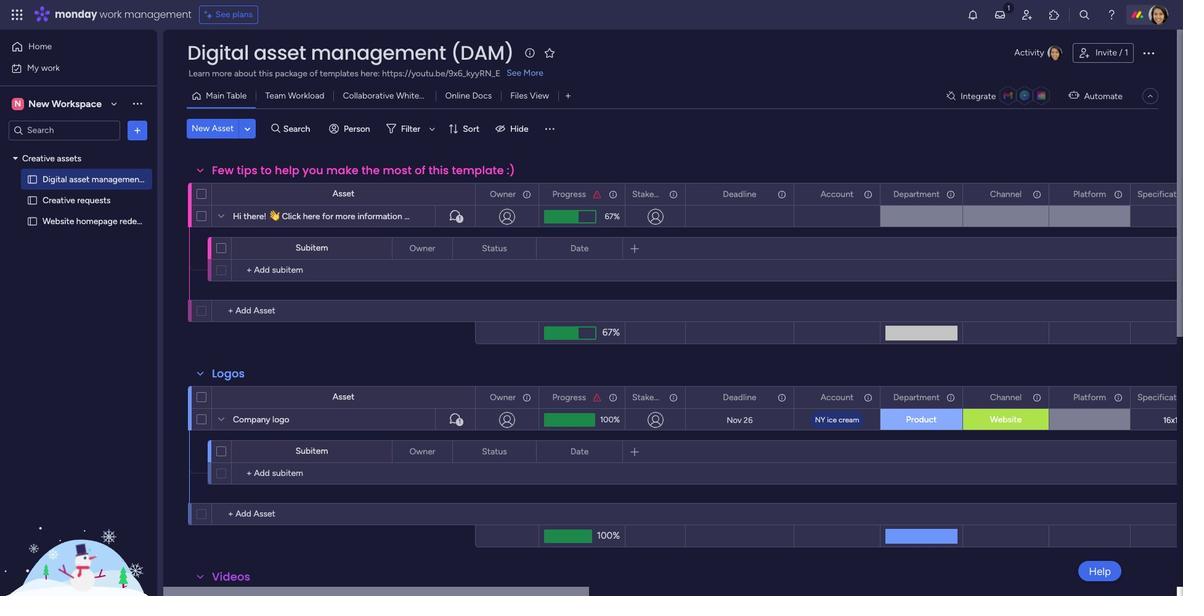 Task type: vqa. For each thing, say whether or not it's contained in the screenshot.
left New
yes



Task type: describe. For each thing, give the bounding box(es) containing it.
person button
[[324, 119, 378, 139]]

column information image for 2nd stakehoders field
[[669, 393, 679, 403]]

:)
[[507, 163, 515, 178]]

2 specificatio field from the top
[[1135, 391, 1183, 405]]

2 stakehoders from the top
[[632, 392, 681, 403]]

files view button
[[501, 86, 558, 106]]

2 account from the top
[[821, 392, 854, 403]]

view
[[530, 91, 549, 101]]

videos
[[212, 569, 250, 585]]

sort button
[[443, 119, 487, 139]]

information
[[358, 211, 402, 222]]

column information image for first department field from the top of the page
[[946, 190, 956, 199]]

1 status field from the top
[[479, 242, 510, 255]]

1 vertical spatial management
[[311, 39, 446, 67]]

see more link
[[506, 67, 545, 80]]

2 department field from the top
[[890, 391, 943, 405]]

subitem for first status field from the top owner field
[[296, 243, 328, 253]]

column information image for 2nd deadline field from the bottom of the page
[[777, 190, 787, 199]]

cream
[[839, 416, 859, 425]]

see inside "button"
[[216, 9, 230, 20]]

date field for 1st status field from the bottom
[[567, 445, 592, 459]]

creative for creative assets
[[22, 153, 55, 164]]

0 horizontal spatial digital
[[43, 174, 67, 185]]

platform field for logos
[[1070, 391, 1109, 405]]

ny
[[815, 416, 825, 425]]

hide
[[510, 124, 529, 134]]

1 deadline field from the top
[[720, 188, 760, 201]]

workspace image
[[12, 97, 24, 111]]

files
[[510, 91, 528, 101]]

2 channel from the top
[[990, 392, 1022, 403]]

column information image for second channel field from the top
[[1032, 393, 1042, 403]]

% for 67 %
[[614, 212, 620, 221]]

asset for logos
[[333, 392, 354, 402]]

1 button for company logo
[[435, 409, 475, 431]]

see inside the learn more about this package of templates here: https://youtu.be/9x6_kyyrn_e see more
[[507, 68, 521, 78]]

1 horizontal spatial more
[[335, 211, 355, 222]]

% for 100 %
[[614, 415, 620, 425]]

monday work management
[[55, 7, 191, 22]]

creative assets
[[22, 153, 81, 164]]

here:
[[361, 68, 380, 79]]

1 specificatio field from the top
[[1135, 188, 1183, 201]]

100
[[600, 415, 614, 425]]

click
[[282, 211, 301, 222]]

1 for company logo
[[459, 418, 461, 426]]

1 stakehoders field from the top
[[629, 188, 681, 201]]

autopilot image
[[1069, 88, 1079, 103]]

n
[[15, 98, 21, 109]]

person
[[344, 124, 370, 134]]

1 button for hi there!   👋  click here for more information  →
[[435, 205, 475, 227]]

arrow down image
[[425, 121, 440, 136]]

whiteboard
[[396, 91, 442, 101]]

company logo
[[233, 415, 289, 425]]

platform for few tips to help you make the most of this template :)
[[1073, 189, 1106, 199]]

collaborative whiteboard button
[[334, 86, 442, 106]]

owner field for 1st status field from the bottom
[[406, 445, 438, 459]]

1 vertical spatial digital asset management (dam)
[[43, 174, 170, 185]]

few tips to help you make the most of this template :)
[[212, 163, 515, 178]]

hi there!   👋  click here for more information  →
[[233, 211, 413, 222]]

2 date from the top
[[570, 446, 589, 457]]

here
[[303, 211, 320, 222]]

select product image
[[11, 9, 23, 21]]

redesign
[[120, 216, 153, 226]]

most
[[383, 163, 412, 178]]

see plans
[[216, 9, 253, 20]]

collaborative whiteboard online docs
[[343, 91, 492, 101]]

you
[[302, 163, 323, 178]]

homepage
[[76, 216, 117, 226]]

1 stakehoders from the top
[[632, 189, 681, 199]]

team workload
[[265, 91, 324, 101]]

hide button
[[491, 119, 536, 139]]

this inside field
[[429, 163, 449, 178]]

Logos field
[[209, 366, 248, 382]]

activity button
[[1010, 43, 1068, 63]]

list box containing creative assets
[[0, 145, 170, 398]]

1 horizontal spatial digital asset management (dam)
[[187, 39, 514, 67]]

apps image
[[1048, 9, 1061, 21]]

asset inside button
[[212, 123, 234, 134]]

help image
[[1106, 9, 1118, 21]]

of inside the few tips to help you make the most of this template :) field
[[415, 163, 426, 178]]

nov 26
[[727, 416, 753, 425]]

few
[[212, 163, 234, 178]]

caret down image
[[13, 154, 18, 163]]

67
[[605, 212, 614, 221]]

subitem for owner field for 1st status field from the bottom
[[296, 446, 328, 457]]

progress field for there's a configuration issue.
select which status columns will affect the progress calculation image
[[549, 188, 589, 201]]

invite
[[1096, 47, 1117, 58]]

main
[[206, 91, 224, 101]]

67 %
[[605, 212, 620, 221]]

Videos field
[[209, 569, 253, 585]]

help
[[275, 163, 300, 178]]

column information image for 2nd deadline field from the top of the page
[[777, 393, 787, 403]]

activity
[[1015, 47, 1045, 58]]

column information image for first channel field from the top of the page
[[1032, 190, 1042, 199]]

there!
[[244, 211, 267, 222]]

new asset button
[[187, 119, 239, 139]]

date field for first status field from the top
[[567, 242, 592, 255]]

Few tips to help you make the most of this template :) field
[[209, 163, 518, 179]]

templates
[[320, 68, 359, 79]]

hi
[[233, 211, 241, 222]]

status for first status field from the top
[[482, 243, 507, 254]]

column information image for platform field corresponding to few tips to help you make the most of this template :)
[[1114, 190, 1123, 199]]

online docs button
[[436, 86, 501, 106]]

more inside the learn more about this package of templates here: https://youtu.be/9x6_kyyrn_e see more
[[212, 68, 232, 79]]

this inside the learn more about this package of templates here: https://youtu.be/9x6_kyyrn_e see more
[[259, 68, 273, 79]]

1 date from the top
[[570, 243, 589, 254]]

docs
[[472, 91, 492, 101]]

column information image for platform field related to logos's owner field
[[522, 393, 532, 403]]

+ Add Asset text field
[[218, 304, 470, 319]]

filter
[[401, 124, 420, 134]]

2 account field from the top
[[818, 391, 857, 405]]

1 horizontal spatial (dam)
[[451, 39, 514, 67]]

for
[[322, 211, 333, 222]]

1 specificatio from the top
[[1138, 189, 1183, 199]]

team workload button
[[256, 86, 334, 106]]

workspace
[[52, 98, 102, 109]]

public board image for digital asset management (dam)
[[27, 173, 38, 185]]

+ Add subitem text field
[[238, 467, 367, 481]]

1 deadline from the top
[[723, 189, 757, 199]]

main table button
[[187, 86, 256, 106]]

team
[[265, 91, 286, 101]]

16x16
[[1163, 416, 1183, 425]]

add view image
[[566, 92, 571, 101]]

26
[[744, 416, 753, 425]]

owner for platform field related to logos's owner field
[[490, 392, 516, 403]]

website homepage redesign
[[43, 216, 153, 226]]

files view
[[510, 91, 549, 101]]

100 %
[[600, 415, 620, 425]]

template
[[452, 163, 504, 178]]

Search in workspace field
[[26, 123, 103, 137]]

collapse board header image
[[1146, 91, 1156, 101]]

https://youtu.be/9x6_kyyrn_e
[[382, 68, 501, 79]]

menu image
[[543, 123, 556, 135]]

asset for few tips to help you make the most of this template :)
[[333, 189, 354, 199]]

creative requests
[[43, 195, 111, 206]]

invite / 1 button
[[1073, 43, 1134, 63]]

work for monday
[[100, 7, 122, 22]]



Task type: locate. For each thing, give the bounding box(es) containing it.
2 platform from the top
[[1073, 392, 1106, 403]]

Specificatio field
[[1135, 188, 1183, 201], [1135, 391, 1183, 405]]

plans
[[232, 9, 253, 20]]

1 channel field from the top
[[987, 188, 1025, 201]]

of right "most"
[[415, 163, 426, 178]]

progress for progress field corresponding to there's a configuration issue.
select which status columns will affect the progress calculation icon
[[552, 392, 586, 403]]

Owner field
[[487, 188, 519, 201], [406, 242, 438, 255], [487, 391, 519, 405], [406, 445, 438, 459]]

1 vertical spatial channel field
[[987, 391, 1025, 405]]

column information image for 2nd account "field" from the bottom of the page
[[863, 190, 873, 199]]

0 horizontal spatial website
[[43, 216, 74, 226]]

%
[[614, 212, 620, 221], [614, 415, 620, 425]]

there's a configuration issue.
select which status columns will affect the progress calculation image
[[592, 190, 602, 199]]

option
[[0, 147, 157, 150]]

of right package in the top left of the page
[[310, 68, 318, 79]]

progress left there's a configuration issue.
select which status columns will affect the progress calculation image
[[552, 189, 586, 199]]

Status field
[[479, 242, 510, 255], [479, 445, 510, 459]]

0 vertical spatial progress field
[[549, 188, 589, 201]]

the
[[362, 163, 380, 178]]

search everything image
[[1078, 9, 1091, 21]]

0 horizontal spatial see
[[216, 9, 230, 20]]

platform
[[1073, 189, 1106, 199], [1073, 392, 1106, 403]]

my work button
[[7, 58, 133, 78]]

1 vertical spatial new
[[192, 123, 210, 134]]

learn
[[189, 68, 210, 79]]

digital
[[187, 39, 249, 67], [43, 174, 67, 185]]

asset up creative requests
[[69, 174, 90, 185]]

1 platform from the top
[[1073, 189, 1106, 199]]

date
[[570, 243, 589, 254], [570, 446, 589, 457]]

1 for hi there!   👋  click here for more information  →
[[459, 215, 461, 222]]

sort
[[463, 124, 479, 134]]

department for first department field from the top of the page
[[893, 189, 940, 199]]

0 vertical spatial account field
[[818, 188, 857, 201]]

1 vertical spatial stakehoders
[[632, 392, 681, 403]]

ny ice cream
[[815, 416, 859, 425]]

1 status from the top
[[482, 243, 507, 254]]

1 progress field from the top
[[549, 188, 589, 201]]

2 specificatio from the top
[[1138, 392, 1183, 403]]

see left "more"
[[507, 68, 521, 78]]

work
[[100, 7, 122, 22], [41, 63, 60, 73]]

2 progress field from the top
[[549, 391, 589, 405]]

1 vertical spatial asset
[[333, 189, 354, 199]]

james peterson image
[[1149, 5, 1168, 25]]

public board image down creative assets
[[27, 173, 38, 185]]

0 vertical spatial digital
[[187, 39, 249, 67]]

column information image
[[1032, 190, 1042, 199], [1114, 190, 1123, 199], [608, 393, 618, 403], [777, 393, 787, 403], [863, 393, 873, 403], [946, 393, 956, 403], [1114, 393, 1123, 403]]

department
[[893, 189, 940, 199], [893, 392, 940, 403]]

0 vertical spatial asset
[[212, 123, 234, 134]]

work right monday in the left top of the page
[[100, 7, 122, 22]]

more up main table button
[[212, 68, 232, 79]]

progress field left there's a configuration issue.
select which status columns will affect the progress calculation image
[[549, 188, 589, 201]]

invite members image
[[1021, 9, 1034, 21]]

1 date field from the top
[[567, 242, 592, 255]]

column information image for platform field related to logos
[[1114, 393, 1123, 403]]

workspace options image
[[131, 98, 144, 110]]

1 vertical spatial digital
[[43, 174, 67, 185]]

1 vertical spatial (dam)
[[145, 174, 170, 185]]

2 vertical spatial asset
[[333, 392, 354, 402]]

department for second department field
[[893, 392, 940, 403]]

2 platform field from the top
[[1070, 391, 1109, 405]]

subitem up + add subitem text box
[[296, 446, 328, 457]]

0 horizontal spatial work
[[41, 63, 60, 73]]

status
[[482, 243, 507, 254], [482, 446, 507, 457]]

notifications image
[[967, 9, 979, 21]]

new for new workspace
[[28, 98, 49, 109]]

progress for there's a configuration issue.
select which status columns will affect the progress calculation image progress field
[[552, 189, 586, 199]]

lottie animation image
[[0, 472, 157, 597]]

👋
[[269, 211, 280, 222]]

2 public board image from the top
[[27, 194, 38, 206]]

1 account field from the top
[[818, 188, 857, 201]]

new workspace
[[28, 98, 102, 109]]

digital asset management (dam)
[[187, 39, 514, 67], [43, 174, 170, 185]]

0 vertical spatial specificatio field
[[1135, 188, 1183, 201]]

0 horizontal spatial digital asset management (dam)
[[43, 174, 170, 185]]

creative for creative requests
[[43, 195, 75, 206]]

website
[[43, 216, 74, 226], [990, 415, 1022, 425]]

0 vertical spatial %
[[614, 212, 620, 221]]

inbox image
[[994, 9, 1006, 21]]

public board image up public board image
[[27, 194, 38, 206]]

add to favorites image
[[544, 47, 556, 59]]

new inside the workspace selection element
[[28, 98, 49, 109]]

0 vertical spatial see
[[216, 9, 230, 20]]

platform for logos
[[1073, 392, 1106, 403]]

new down main
[[192, 123, 210, 134]]

see plans button
[[199, 6, 258, 24]]

new
[[28, 98, 49, 109], [192, 123, 210, 134]]

1 vertical spatial creative
[[43, 195, 75, 206]]

1 vertical spatial account
[[821, 392, 854, 403]]

monday
[[55, 7, 97, 22]]

0 vertical spatial account
[[821, 189, 854, 199]]

1 vertical spatial 1 button
[[435, 409, 475, 431]]

Date field
[[567, 242, 592, 255], [567, 445, 592, 459]]

1 vertical spatial platform field
[[1070, 391, 1109, 405]]

1 platform field from the top
[[1070, 188, 1109, 201]]

column information image for second account "field"
[[863, 393, 873, 403]]

0 vertical spatial digital asset management (dam)
[[187, 39, 514, 67]]

Deadline field
[[720, 188, 760, 201], [720, 391, 760, 405]]

progress left there's a configuration issue.
select which status columns will affect the progress calculation icon
[[552, 392, 586, 403]]

1 vertical spatial status field
[[479, 445, 510, 459]]

column information image for second department field
[[946, 393, 956, 403]]

0 vertical spatial more
[[212, 68, 232, 79]]

1 account from the top
[[821, 189, 854, 199]]

1 vertical spatial date
[[570, 446, 589, 457]]

website for website homepage redesign
[[43, 216, 74, 226]]

0 vertical spatial (dam)
[[451, 39, 514, 67]]

1 horizontal spatial asset
[[254, 39, 306, 67]]

0 vertical spatial date
[[570, 243, 589, 254]]

0 vertical spatial status field
[[479, 242, 510, 255]]

column information image
[[522, 190, 532, 199], [608, 190, 618, 199], [669, 190, 679, 199], [777, 190, 787, 199], [863, 190, 873, 199], [946, 190, 956, 199], [522, 393, 532, 403], [669, 393, 679, 403], [1032, 393, 1042, 403]]

/
[[1119, 47, 1123, 58]]

ice
[[827, 416, 837, 425]]

1 horizontal spatial digital
[[187, 39, 249, 67]]

there's a configuration issue.
select which status columns will affect the progress calculation image
[[592, 393, 602, 403]]

0 vertical spatial status
[[482, 243, 507, 254]]

v2 search image
[[271, 122, 280, 136]]

2 deadline field from the top
[[720, 391, 760, 405]]

0 vertical spatial progress
[[552, 189, 586, 199]]

1 channel from the top
[[990, 189, 1022, 199]]

1 vertical spatial progress
[[552, 392, 586, 403]]

owner for first status field from the top owner field
[[410, 243, 435, 254]]

filter button
[[381, 119, 440, 139]]

logo
[[272, 415, 289, 425]]

→
[[404, 211, 413, 222]]

1 vertical spatial account field
[[818, 391, 857, 405]]

+ Add subitem text field
[[238, 263, 367, 278]]

2 deadline from the top
[[723, 392, 757, 403]]

2 date field from the top
[[567, 445, 592, 459]]

0 vertical spatial new
[[28, 98, 49, 109]]

1 horizontal spatial this
[[429, 163, 449, 178]]

1 vertical spatial more
[[335, 211, 355, 222]]

creative right 'caret down' image
[[22, 153, 55, 164]]

1 % from the top
[[614, 212, 620, 221]]

owner field for platform field related to logos
[[487, 391, 519, 405]]

1 public board image from the top
[[27, 173, 38, 185]]

new asset
[[192, 123, 234, 134]]

progress field for there's a configuration issue.
select which status columns will affect the progress calculation icon
[[549, 391, 589, 405]]

0 horizontal spatial (dam)
[[145, 174, 170, 185]]

Search field
[[280, 120, 317, 137]]

subitem
[[296, 243, 328, 253], [296, 446, 328, 457]]

options image
[[521, 184, 530, 205], [945, 184, 954, 205], [521, 387, 530, 408], [945, 387, 954, 408], [1032, 387, 1040, 408], [1113, 387, 1122, 408], [435, 442, 444, 463]]

public board image
[[27, 173, 38, 185], [27, 194, 38, 206]]

0 vertical spatial channel
[[990, 189, 1022, 199]]

0 vertical spatial stakehoders
[[632, 189, 681, 199]]

1 subitem from the top
[[296, 243, 328, 253]]

deadline
[[723, 189, 757, 199], [723, 392, 757, 403]]

1 department from the top
[[893, 189, 940, 199]]

0 horizontal spatial more
[[212, 68, 232, 79]]

2 vertical spatial management
[[92, 174, 143, 185]]

specificatio
[[1138, 189, 1183, 199], [1138, 392, 1183, 403]]

2 1 button from the top
[[435, 409, 475, 431]]

creative
[[22, 153, 55, 164], [43, 195, 75, 206]]

of inside the learn more about this package of templates here: https://youtu.be/9x6_kyyrn_e see more
[[310, 68, 318, 79]]

digital asset management (dam) up the templates
[[187, 39, 514, 67]]

1 horizontal spatial work
[[100, 7, 122, 22]]

1 department field from the top
[[890, 188, 943, 201]]

1 vertical spatial progress field
[[549, 391, 589, 405]]

list box
[[0, 145, 170, 398]]

0 vertical spatial department field
[[890, 188, 943, 201]]

1 image
[[1003, 1, 1014, 14]]

0 vertical spatial creative
[[22, 153, 55, 164]]

tips
[[237, 163, 258, 178]]

0 vertical spatial website
[[43, 216, 74, 226]]

1 vertical spatial channel
[[990, 392, 1022, 403]]

show board description image
[[523, 47, 537, 59]]

requests
[[77, 195, 111, 206]]

this right about
[[259, 68, 273, 79]]

1 vertical spatial stakehoders field
[[629, 391, 681, 405]]

dapulse integrations image
[[947, 92, 956, 101]]

0 horizontal spatial asset
[[69, 174, 90, 185]]

integrate
[[961, 91, 996, 101]]

1 vertical spatial specificatio
[[1138, 392, 1183, 403]]

1 vertical spatial deadline
[[723, 392, 757, 403]]

home button
[[7, 37, 133, 57]]

automate
[[1084, 91, 1123, 101]]

help button
[[1079, 561, 1122, 582]]

1 vertical spatial specificatio field
[[1135, 391, 1183, 405]]

1 vertical spatial asset
[[69, 174, 90, 185]]

workload
[[288, 91, 324, 101]]

more
[[524, 68, 544, 78]]

2 department from the top
[[893, 392, 940, 403]]

1 vertical spatial 1
[[459, 215, 461, 222]]

work for my
[[41, 63, 60, 73]]

work right my at the top
[[41, 63, 60, 73]]

1 vertical spatial of
[[415, 163, 426, 178]]

public board image
[[27, 215, 38, 227]]

0 vertical spatial platform field
[[1070, 188, 1109, 201]]

stakehoders field right there's a configuration issue.
select which status columns will affect the progress calculation icon
[[629, 391, 681, 405]]

1 horizontal spatial website
[[990, 415, 1022, 425]]

status for 1st status field from the bottom
[[482, 446, 507, 457]]

2 channel field from the top
[[987, 391, 1025, 405]]

asset
[[254, 39, 306, 67], [69, 174, 90, 185]]

new inside button
[[192, 123, 210, 134]]

1 inside "button"
[[1125, 47, 1128, 58]]

1 vertical spatial deadline field
[[720, 391, 760, 405]]

1 vertical spatial department field
[[890, 391, 943, 405]]

0 vertical spatial public board image
[[27, 173, 38, 185]]

progress
[[552, 189, 586, 199], [552, 392, 586, 403]]

1 vertical spatial this
[[429, 163, 449, 178]]

work inside button
[[41, 63, 60, 73]]

more right for
[[335, 211, 355, 222]]

1 vertical spatial see
[[507, 68, 521, 78]]

1 vertical spatial website
[[990, 415, 1022, 425]]

stakehoders right there's a configuration issue.
select which status columns will affect the progress calculation image
[[632, 189, 681, 199]]

Channel field
[[987, 188, 1025, 201], [987, 391, 1025, 405]]

1 vertical spatial subitem
[[296, 446, 328, 457]]

stakehoders field right there's a configuration issue.
select which status columns will affect the progress calculation image
[[629, 188, 681, 201]]

67%
[[603, 327, 620, 338]]

package
[[275, 68, 307, 79]]

workspace selection element
[[12, 96, 104, 111]]

0 horizontal spatial new
[[28, 98, 49, 109]]

Account field
[[818, 188, 857, 201], [818, 391, 857, 405]]

help
[[1089, 565, 1111, 578]]

Progress field
[[549, 188, 589, 201], [549, 391, 589, 405]]

0 vertical spatial specificatio
[[1138, 189, 1183, 199]]

0 vertical spatial management
[[124, 7, 191, 22]]

home
[[28, 41, 52, 52]]

0 vertical spatial stakehoders field
[[629, 188, 681, 201]]

0 vertical spatial platform
[[1073, 189, 1106, 199]]

Platform field
[[1070, 188, 1109, 201], [1070, 391, 1109, 405]]

progress field left there's a configuration issue.
select which status columns will affect the progress calculation icon
[[549, 391, 589, 405]]

0 vertical spatial channel field
[[987, 188, 1025, 201]]

see left plans
[[216, 9, 230, 20]]

invite / 1
[[1096, 47, 1128, 58]]

(dam) up the redesign
[[145, 174, 170, 185]]

options image
[[1141, 46, 1156, 60], [131, 124, 144, 137], [608, 184, 616, 205], [668, 184, 677, 205], [777, 184, 785, 205], [1032, 184, 1040, 205], [1113, 184, 1122, 205], [863, 184, 871, 205], [435, 238, 444, 259], [608, 387, 616, 408], [668, 387, 677, 408], [777, 387, 785, 408], [863, 388, 871, 408]]

1 horizontal spatial of
[[415, 163, 426, 178]]

0 vertical spatial 1
[[1125, 47, 1128, 58]]

0 vertical spatial date field
[[567, 242, 592, 255]]

1 vertical spatial %
[[614, 415, 620, 425]]

digital up learn
[[187, 39, 249, 67]]

account
[[821, 189, 854, 199], [821, 392, 854, 403]]

public board image for creative requests
[[27, 194, 38, 206]]

1 vertical spatial platform
[[1073, 392, 1106, 403]]

asset up package in the top left of the page
[[254, 39, 306, 67]]

0 vertical spatial deadline field
[[720, 188, 760, 201]]

Stakehoders field
[[629, 188, 681, 201], [629, 391, 681, 405]]

asset
[[212, 123, 234, 134], [333, 189, 354, 199], [333, 392, 354, 402]]

management
[[124, 7, 191, 22], [311, 39, 446, 67], [92, 174, 143, 185]]

(dam) up docs
[[451, 39, 514, 67]]

Department field
[[890, 188, 943, 201], [890, 391, 943, 405]]

100%
[[597, 531, 620, 542]]

channel
[[990, 189, 1022, 199], [990, 392, 1022, 403]]

digital asset management (dam) up requests on the left
[[43, 174, 170, 185]]

subitem up + add subitem text field
[[296, 243, 328, 253]]

Digital asset management (DAM) field
[[184, 39, 517, 67]]

new right n on the left of the page
[[28, 98, 49, 109]]

0 vertical spatial deadline
[[723, 189, 757, 199]]

1 vertical spatial public board image
[[27, 194, 38, 206]]

2 progress from the top
[[552, 392, 586, 403]]

1 horizontal spatial new
[[192, 123, 210, 134]]

logos
[[212, 366, 245, 381]]

1 progress from the top
[[552, 189, 586, 199]]

owner for owner field for 1st status field from the bottom
[[410, 446, 435, 457]]

angle down image
[[245, 124, 251, 133]]

stakehoders
[[632, 189, 681, 199], [632, 392, 681, 403]]

0 vertical spatial asset
[[254, 39, 306, 67]]

column information image for first stakehoders field from the top of the page
[[669, 190, 679, 199]]

2 stakehoders field from the top
[[629, 391, 681, 405]]

0 vertical spatial department
[[893, 189, 940, 199]]

2 % from the top
[[614, 415, 620, 425]]

1 1 button from the top
[[435, 205, 475, 227]]

product
[[906, 415, 937, 425]]

2 subitem from the top
[[296, 446, 328, 457]]

1 vertical spatial department
[[893, 392, 940, 403]]

table
[[226, 91, 247, 101]]

2 status field from the top
[[479, 445, 510, 459]]

online
[[445, 91, 470, 101]]

main table
[[206, 91, 247, 101]]

0 vertical spatial work
[[100, 7, 122, 22]]

(dam)
[[451, 39, 514, 67], [145, 174, 170, 185]]

1 vertical spatial date field
[[567, 445, 592, 459]]

new for new asset
[[192, 123, 210, 134]]

0 vertical spatial subitem
[[296, 243, 328, 253]]

+ Add Asset text field
[[218, 507, 470, 522]]

digital down creative assets
[[43, 174, 67, 185]]

make
[[326, 163, 359, 178]]

my
[[27, 63, 39, 73]]

1 vertical spatial status
[[482, 446, 507, 457]]

learn more about this package of templates here: https://youtu.be/9x6_kyyrn_e see more
[[189, 68, 544, 79]]

0 vertical spatial 1 button
[[435, 205, 475, 227]]

lottie animation element
[[0, 472, 157, 597]]

0 horizontal spatial of
[[310, 68, 318, 79]]

website for website
[[990, 415, 1022, 425]]

of
[[310, 68, 318, 79], [415, 163, 426, 178]]

collaborative
[[343, 91, 394, 101]]

my work
[[27, 63, 60, 73]]

1 vertical spatial work
[[41, 63, 60, 73]]

this left template
[[429, 163, 449, 178]]

company
[[233, 415, 270, 425]]

1 horizontal spatial see
[[507, 68, 521, 78]]

assets
[[57, 153, 81, 164]]

2 status from the top
[[482, 446, 507, 457]]

0 vertical spatial this
[[259, 68, 273, 79]]

stakehoders right there's a configuration issue.
select which status columns will affect the progress calculation icon
[[632, 392, 681, 403]]

platform field for few tips to help you make the most of this template :)
[[1070, 188, 1109, 201]]

owner field for first status field from the top
[[406, 242, 438, 255]]

creative left requests on the left
[[43, 195, 75, 206]]



